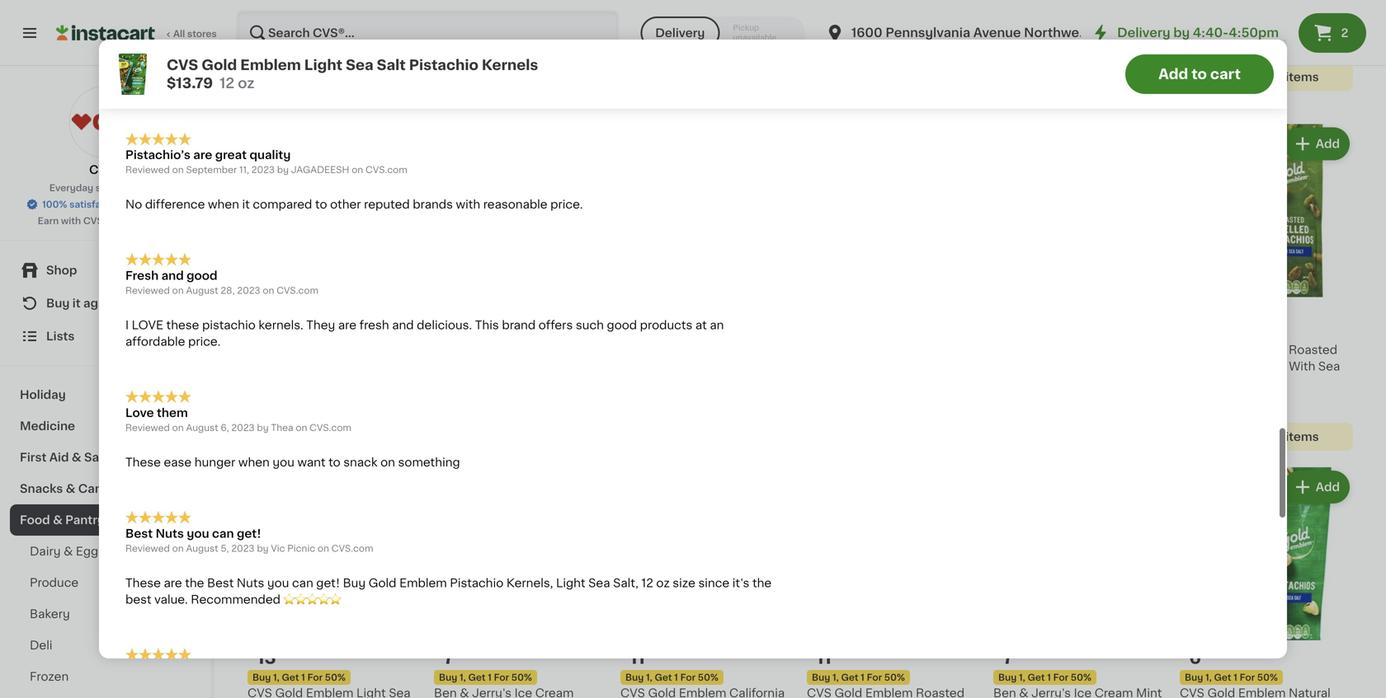 Task type: vqa. For each thing, say whether or not it's contained in the screenshot.
1st the '7' from left
yes



Task type: locate. For each thing, give the bounding box(es) containing it.
these up the best on the left of page
[[125, 571, 161, 583]]

2 august from the top
[[186, 417, 218, 426]]

see eligible items for emblem
[[1214, 71, 1319, 83]]

stale,
[[158, 72, 189, 83]]

1 vertical spatial these
[[166, 313, 199, 325]]

1 horizontal spatial these
[[330, 72, 363, 83]]

2 jerry's from the left
[[845, 1, 884, 12]]

boom
[[807, 17, 841, 29]]

2 vertical spatial to
[[328, 450, 340, 462]]

1 vertical spatial with
[[61, 217, 81, 226]]

0 horizontal spatial $ 11 79
[[624, 650, 658, 667]]

& for food & pantry
[[53, 515, 62, 526]]

jerry's inside ben & jerry's ice cream boom chocolatta!™ cookie core
[[845, 1, 884, 12]]

delivery inside button
[[655, 27, 705, 39]]

see eligible items for roasted
[[282, 71, 387, 83]]

ben & jerry's ice cream boom chocolatta!™ cookie core
[[807, 1, 967, 45]]

ben for ben & jerry's ice cream phish food®
[[620, 1, 643, 12]]

nuts
[[156, 522, 184, 533], [237, 571, 264, 583]]

0 vertical spatial light
[[1180, 17, 1209, 29]]

add
[[1158, 67, 1188, 81], [1316, 138, 1340, 150], [1316, 482, 1340, 493]]

5 $ from the left
[[997, 650, 1003, 659]]

4 $ from the left
[[810, 650, 816, 659]]

add for second add button from the bottom of the page
[[1316, 138, 1340, 150]]

6 buy 1, get 1 for 50% from the left
[[1185, 673, 1278, 683]]

are left great at the left top of page
[[193, 143, 212, 154]]

0 vertical spatial salt
[[1237, 17, 1259, 29]]

see eligible items up want
[[282, 415, 387, 426]]

get! up the ⭐⭐⭐⭐⭐
[[316, 571, 340, 583]]

recommended
[[191, 588, 281, 599]]

get! inside best nuts you can get! reviewed on august 5, 2023 by vic picnic on cvs.com
[[237, 522, 261, 533]]

eggs
[[76, 546, 105, 558]]

0 vertical spatial cvs
[[1180, 1, 1205, 12]]

price. inside i love these pistachio kernels. they are fresh and delicious. this brand offers such good products at an affordable price.
[[188, 330, 221, 341]]

see eligible items button down (116)
[[1180, 63, 1353, 91]]

cvs inside cvs gold emblem roasted shelled pistachios with sea salt
[[1180, 344, 1205, 356]]

jerry's
[[658, 1, 698, 12], [845, 1, 884, 12]]

0 vertical spatial add button
[[1284, 129, 1348, 159]]

cvs.com inside "fresh and good reviewed on august 28, 2023 on cvs.com"
[[277, 280, 318, 289]]

gold inside cvs gold emblem light sea salt pistachio kernels $13.79 12 oz
[[201, 58, 237, 72]]

offers
[[539, 313, 573, 325]]

shelled
[[1180, 361, 1223, 372]]

ice for food®
[[701, 1, 719, 12]]

can inside best nuts you can get! reviewed on august 5, 2023 by vic picnic on cvs.com
[[212, 522, 234, 533]]

cvs up $13.79
[[167, 58, 198, 72]]

see eligible items button down the crunchy,
[[993, 79, 1167, 107]]

the right in at top left
[[422, 72, 442, 83]]

(707)
[[495, 19, 519, 28]]

2023 inside pistachio's are great quality reviewed on september 11, 2023 by jagadeesh on cvs.com
[[251, 159, 275, 168]]

1 vertical spatial cvs®
[[83, 217, 108, 226]]

cvs for cvs gold emblem light sea salt pistachio kernels $13.79 12 oz
[[167, 58, 198, 72]]

7
[[443, 650, 454, 667], [1003, 650, 1013, 667]]

eligible down cvs gold emblem roasted shelled pistachios with sea salt
[[1239, 431, 1283, 443]]

snacks & candy link
[[10, 474, 200, 505]]

1 horizontal spatial and
[[392, 313, 414, 325]]

can inside these are the best nuts you can get!  buy gold emblem pistachio kernels, light sea salt, 12 oz size since it's the best value.  recommended ⭐⭐⭐⭐⭐
[[292, 571, 313, 583]]

you up value.
[[187, 522, 209, 533]]

2 buy 1, get 1 for 50% from the left
[[439, 673, 532, 683]]

0 horizontal spatial delivery
[[655, 27, 705, 39]]

roasted for cvs gold emblem roasted light sea salt pistachios
[[1289, 1, 1337, 12]]

1 horizontal spatial $ 7 49
[[997, 650, 1028, 667]]

2 vertical spatial light
[[556, 571, 585, 583]]

pistachio left kernels,
[[450, 571, 504, 583]]

cream inside ben & jerry's ice cream boom chocolatta!™ cookie core
[[908, 1, 947, 12]]

1 vertical spatial good
[[607, 313, 637, 325]]

0 vertical spatial nuts
[[156, 522, 184, 533]]

0 horizontal spatial light
[[304, 58, 342, 72]]

12 inside cvs gold emblem light sea salt pistachio kernels $13.79 12 oz
[[220, 76, 234, 90]]

they
[[306, 313, 335, 325]]

emblem inside cvs gold emblem roasted shelled pistachios with sea salt
[[1238, 344, 1286, 356]]

august inside 'love them reviewed on august 6, 2023 by thea on cvs.com'
[[186, 417, 218, 426]]

for
[[307, 330, 323, 339], [494, 330, 509, 339], [307, 673, 323, 683], [494, 673, 509, 683], [680, 673, 696, 683], [867, 673, 882, 683], [1053, 673, 1069, 683], [1240, 673, 1255, 683]]

1 horizontal spatial 12
[[641, 571, 653, 583]]

5 inside product group
[[257, 306, 268, 323]]

kernels.
[[259, 313, 303, 325]]

2 11 from the left
[[816, 650, 832, 667]]

ice inside ben & jerry's ice cream boom chocolatta!™ cookie core
[[887, 1, 905, 12]]

you left want
[[273, 450, 294, 462]]

sea inside cvs gold emblem light sea salt pistachio kernels $13.79 12 oz
[[346, 58, 373, 72]]

2 vertical spatial august
[[186, 538, 218, 547]]

1 horizontal spatial 5 buy 1, get 1 for 50%
[[439, 306, 532, 339]]

with right brands
[[456, 192, 480, 204]]

3 reviewed from the top
[[125, 280, 170, 289]]

1 vertical spatial cvs
[[167, 58, 198, 72]]

pistachio
[[202, 313, 256, 325]]

0 horizontal spatial cream
[[722, 1, 760, 12]]

eligible down (116)
[[1239, 71, 1283, 83]]

0 horizontal spatial can
[[212, 522, 234, 533]]

best inside best nuts you can get! reviewed on august 5, 2023 by vic picnic on cvs.com
[[125, 522, 153, 533]]

cvs
[[1180, 1, 1205, 12], [167, 58, 198, 72], [1180, 344, 1205, 356]]

1 horizontal spatial 49
[[1015, 650, 1028, 659]]

0 vertical spatial these
[[125, 450, 161, 462]]

these right becuase at the left of page
[[330, 72, 363, 83]]

see eligible items button for reese's
[[993, 79, 1167, 107]]

2 horizontal spatial 79
[[833, 650, 845, 659]]

1 vertical spatial add
[[1316, 138, 1340, 150]]

ben inside ben & jerry's ice cream boom chocolatta!™ cookie core
[[807, 1, 830, 12]]

2 vertical spatial add
[[1316, 482, 1340, 493]]

& left eggs on the bottom left
[[64, 546, 73, 558]]

on right tonia
[[325, 38, 337, 47]]

1 vertical spatial when
[[238, 450, 270, 462]]

august inside best nuts you can get! reviewed on august 5, 2023 by vic picnic on cvs.com
[[186, 538, 218, 547]]

1 horizontal spatial ben
[[807, 1, 830, 12]]

jerry's inside ben & jerry's ice cream phish food®
[[658, 1, 698, 12]]

reviewed down fresh
[[125, 280, 170, 289]]

on left stores at the top left of the page
[[172, 38, 184, 47]]

0 horizontal spatial 12
[[220, 76, 234, 90]]

1 horizontal spatial 79
[[647, 650, 658, 659]]

0 vertical spatial with
[[456, 192, 480, 204]]

september
[[186, 38, 237, 47], [186, 159, 237, 168]]

5 right pistachio
[[257, 306, 268, 323]]

1 vertical spatial to
[[315, 192, 327, 204]]

see eligible items button up want
[[248, 407, 421, 435]]

these inside these are the best nuts you can get!  buy gold emblem pistachio kernels, light sea salt, 12 oz size since it's the best value.  recommended ⭐⭐⭐⭐⭐
[[125, 571, 161, 583]]

roasted up 2 button
[[1289, 1, 1337, 12]]

1 horizontal spatial nuts
[[237, 571, 264, 583]]

roasted inside the cvs gold emblem roasted light sea salt pistachios
[[1289, 1, 1337, 12]]

0 horizontal spatial best
[[125, 522, 153, 533]]

this
[[475, 313, 499, 325]]

reviewed down pistachio's
[[125, 159, 170, 168]]

ice inside ben & jerry's ice cream phish food®
[[701, 1, 719, 12]]

corn
[[993, 17, 1022, 29]]

2023 right 6,
[[231, 417, 255, 426]]

0 horizontal spatial these
[[166, 313, 199, 325]]

ben up phish
[[620, 1, 643, 12]]

eligible down the crunchy,
[[1053, 88, 1096, 99]]

3 $ from the left
[[624, 650, 630, 659]]

price. right reasonable
[[550, 192, 583, 204]]

good inside i love these pistachio kernels. they are fresh and delicious. this brand offers such good products at an affordable price.
[[607, 313, 637, 325]]

all stores link
[[56, 10, 218, 56]]

6 $ from the left
[[1183, 650, 1189, 659]]

1 $ from the left
[[251, 650, 257, 659]]

(297)
[[681, 35, 705, 44]]

4:50pm
[[1229, 27, 1279, 39]]

september right all
[[186, 38, 237, 47]]

by inside best nuts you can get! reviewed on august 5, 2023 by vic picnic on cvs.com
[[257, 538, 269, 547]]

& up boom
[[833, 1, 842, 12]]

2 7 from the left
[[1003, 650, 1013, 667]]

1 horizontal spatial best
[[207, 571, 234, 583]]

1 cream from the left
[[722, 1, 760, 12]]

1 reviewed from the top
[[125, 38, 170, 47]]

79 inside $ 13 79
[[278, 650, 289, 659]]

None search field
[[236, 10, 619, 56]]

lb
[[268, 48, 277, 58]]

gold inside the cvs gold emblem roasted light sea salt pistachios
[[1207, 1, 1235, 12]]

2 these from the top
[[125, 571, 161, 583]]

again
[[83, 298, 116, 309]]

reviewed on september 16, 2023 by tonia on cvs.com
[[125, 38, 381, 47]]

are right they
[[338, 313, 356, 325]]

0 vertical spatial pistachio
[[409, 58, 479, 72]]

september down great at the left top of page
[[186, 159, 237, 168]]

2 $ from the left
[[437, 650, 443, 659]]

can
[[212, 522, 234, 533], [292, 571, 313, 583]]

5 buy 1, get 1 for 50% left offers
[[439, 306, 532, 339]]

0 horizontal spatial 5
[[257, 306, 268, 323]]

2 ice from the left
[[887, 1, 905, 12]]

1 vertical spatial best
[[207, 571, 234, 583]]

nuts up value.
[[156, 522, 184, 533]]

2 5 buy 1, get 1 for 50% from the left
[[439, 306, 532, 339]]

0 horizontal spatial get!
[[237, 522, 261, 533]]

2 september from the top
[[186, 159, 237, 168]]

affordable
[[125, 330, 185, 341]]

cvs inside the cvs gold emblem roasted light sea salt pistachios
[[1180, 1, 1205, 12]]

0 vertical spatial 12
[[220, 76, 234, 90]]

1 5 buy 1, get 1 for 50% from the left
[[252, 306, 346, 339]]

good up jif
[[607, 313, 637, 325]]

jerry's for chocolatta!™
[[845, 1, 884, 12]]

2 ben from the left
[[807, 1, 830, 12]]

by left vic
[[257, 538, 269, 547]]

0 vertical spatial best
[[125, 522, 153, 533]]

0 vertical spatial september
[[186, 38, 237, 47]]

items down 2 button
[[1286, 71, 1319, 83]]

2 horizontal spatial and
[[1033, 34, 1054, 45]]

eligible for roasted
[[307, 71, 351, 83]]

reviewed down food & pantry link
[[125, 538, 170, 547]]

0 horizontal spatial good
[[187, 264, 217, 275]]

1 jerry's from the left
[[658, 1, 698, 12]]

1 buy 1, get 1 for 50% from the left
[[252, 673, 346, 683]]

roasted inside cvs gold emblem roasted shelled pistachios with sea salt
[[1289, 344, 1337, 356]]

nuts inside these are the best nuts you can get!  buy gold emblem pistachio kernels, light sea salt, 12 oz size since it's the best value.  recommended ⭐⭐⭐⭐⭐
[[237, 571, 264, 583]]

brand
[[502, 313, 536, 325]]

gold inside cvs gold emblem roasted shelled pistachios with sea salt
[[1207, 344, 1235, 356]]

oz left size
[[656, 571, 670, 583]]

these for these are the best nuts you can get!  buy gold emblem pistachio kernels, light sea salt, 12 oz size since it's the best value.  recommended ⭐⭐⭐⭐⭐
[[125, 571, 161, 583]]

august left 6,
[[186, 417, 218, 426]]

emblem inside these are the best nuts you can get!  buy gold emblem pistachio kernels, light sea salt, 12 oz size since it's the best value.  recommended ⭐⭐⭐⭐⭐
[[399, 571, 447, 583]]

1 vertical spatial nuts
[[237, 571, 264, 583]]

nuts inside best nuts you can get! reviewed on august 5, 2023 by vic picnic on cvs.com
[[156, 522, 184, 533]]

see eligible items down cvs gold emblem roasted shelled pistachios with sea salt
[[1214, 431, 1319, 443]]

1 79 from the left
[[278, 650, 289, 659]]

salt left in at top left
[[377, 58, 406, 72]]

2 79 from the left
[[647, 650, 658, 659]]

0 vertical spatial get!
[[237, 522, 261, 533]]

good up pistachio
[[187, 264, 217, 275]]

reasonable
[[483, 192, 548, 204]]

0 horizontal spatial $ 7 49
[[437, 650, 468, 667]]

by inside pistachio's are great quality reviewed on september 11, 2023 by jagadeesh on cvs.com
[[277, 159, 289, 168]]

buy it again
[[46, 298, 116, 309]]

products
[[640, 313, 692, 325]]

& left candy
[[66, 483, 75, 495]]

price. down pistachio
[[188, 330, 221, 341]]

september inside pistachio's are great quality reviewed on september 11, 2023 by jagadeesh on cvs.com
[[186, 159, 237, 168]]

august left 5,
[[186, 538, 218, 547]]

delivery button
[[640, 17, 720, 50]]

cvs® logo image
[[69, 86, 141, 158]]

you
[[273, 450, 294, 462], [187, 522, 209, 533], [267, 571, 289, 583]]

0 horizontal spatial 79
[[278, 650, 289, 659]]

kernel
[[267, 659, 304, 671]]

79
[[278, 650, 289, 659], [647, 650, 658, 659], [833, 650, 845, 659]]

1 11 from the left
[[630, 650, 645, 667]]

other
[[330, 192, 361, 204]]

items left not
[[353, 71, 387, 83]]

0 horizontal spatial 7
[[443, 650, 454, 667]]

august inside "fresh and good reviewed on august 28, 2023 on cvs.com"
[[186, 280, 218, 289]]

are left not
[[366, 72, 384, 83]]

& up phish
[[646, 1, 656, 12]]

5 buy 1, get 1 for 50% left fresh
[[252, 306, 346, 339]]

0 horizontal spatial salt
[[377, 58, 406, 72]]

delivery
[[1117, 27, 1170, 39], [655, 27, 705, 39]]

extracare®
[[111, 217, 163, 226]]

2 5 from the left
[[443, 306, 455, 323]]

cvs.com inside pistachio's are great quality reviewed on september 11, 2023 by jagadeesh on cvs.com
[[366, 159, 407, 168]]

reviewed down love
[[125, 417, 170, 426]]

0 horizontal spatial 11
[[630, 650, 645, 667]]

product group containing general mills reese's puffs corn cereal, cluster crunch, sweet and crunchy, family size
[[993, 0, 1167, 107]]

buy it again link
[[10, 287, 200, 320]]

1.25 lb
[[248, 48, 277, 58]]

1 vertical spatial you
[[187, 522, 209, 533]]

on up kernels.
[[263, 280, 274, 289]]

2023 right 28,
[[237, 280, 260, 289]]

roasted for cvs gold emblem roasted shelled pistachios with sea salt
[[1289, 344, 1337, 356]]

safety
[[84, 452, 123, 464]]

cvs inside cvs gold emblem light sea salt pistachio kernels $13.79 12 oz
[[167, 58, 198, 72]]

best up dairy & eggs link
[[125, 522, 153, 533]]

pistachio inside cvs gold emblem light sea salt pistachio kernels $13.79 12 oz
[[409, 58, 479, 72]]

28,
[[221, 280, 235, 289]]

1
[[301, 330, 305, 339], [488, 330, 492, 339], [301, 673, 305, 683], [488, 673, 492, 683], [674, 673, 678, 683], [861, 673, 865, 683], [1047, 673, 1051, 683], [1234, 673, 1237, 683]]

emblem inside cvs gold emblem light sea salt pistachio kernels $13.79 12 oz
[[240, 58, 301, 72]]

jerry's up chocolatta!™
[[845, 1, 884, 12]]

2 reviewed from the top
[[125, 159, 170, 168]]

13
[[257, 650, 276, 667]]

0 vertical spatial to
[[1192, 67, 1207, 81]]

cvs up delivery by 4:40-4:50pm
[[1180, 1, 1205, 12]]

salt inside cvs gold emblem roasted shelled pistachios with sea salt
[[1180, 377, 1202, 389]]

product group containing planters dry roasted peanuts
[[248, 0, 421, 91]]

1 vertical spatial salt
[[377, 58, 406, 72]]

get! up the recommended
[[237, 522, 261, 533]]

3 august from the top
[[186, 538, 218, 547]]

1 vertical spatial can
[[292, 571, 313, 583]]

1 vertical spatial september
[[186, 159, 237, 168]]

these
[[330, 72, 363, 83], [166, 313, 199, 325]]

buy inside these are the best nuts you can get!  buy gold emblem pistachio kernels, light sea salt, 12 oz size since it's the best value.  recommended ⭐⭐⭐⭐⭐
[[343, 571, 366, 583]]

& inside ben & jerry's ice cream phish food®
[[646, 1, 656, 12]]

2 horizontal spatial salt
[[1237, 17, 1259, 29]]

when right difference
[[208, 192, 239, 204]]

ben for ben & jerry's ice cream boom chocolatta!™ cookie core
[[807, 1, 830, 12]]

cookie
[[926, 17, 967, 29]]

by down quality
[[277, 159, 289, 168]]

1 ice from the left
[[701, 1, 719, 12]]

good inside "fresh and good reviewed on august 28, 2023 on cvs.com"
[[187, 264, 217, 275]]

cream for ben & jerry's ice cream phish food®
[[722, 1, 760, 12]]

oz right if
[[238, 76, 255, 90]]

and inside general mills reese's puffs corn cereal, cluster crunch, sweet and crunchy, family size
[[1033, 34, 1054, 45]]

are up value.
[[164, 571, 182, 583]]

0 vertical spatial add
[[1158, 67, 1188, 81]]

2023 inside best nuts you can get! reviewed on august 5, 2023 by vic picnic on cvs.com
[[231, 538, 255, 547]]

1 horizontal spatial jerry's
[[845, 1, 884, 12]]

these left ease
[[125, 450, 161, 462]]

these for these ease hunger when you want to snack on something
[[125, 450, 161, 462]]

by inside 'love them reviewed on august 6, 2023 by thea on cvs.com'
[[257, 417, 269, 426]]

cart
[[1210, 67, 1241, 81]]

cvs.com inside best nuts you can get! reviewed on august 5, 2023 by vic picnic on cvs.com
[[331, 538, 373, 547]]

the right it's
[[752, 571, 772, 583]]

1 horizontal spatial price.
[[550, 192, 583, 204]]

11
[[630, 650, 645, 667], [816, 650, 832, 667]]

peanuts
[[248, 17, 295, 29]]

when right hunger in the bottom of the page
[[238, 450, 270, 462]]

reviewed
[[125, 38, 170, 47], [125, 159, 170, 168], [125, 280, 170, 289], [125, 417, 170, 426], [125, 538, 170, 547]]

1 vertical spatial pistachio
[[450, 571, 504, 583]]

1 horizontal spatial 11
[[816, 650, 832, 667]]

to right want
[[328, 450, 340, 462]]

cream inside ben & jerry's ice cream phish food®
[[722, 1, 760, 12]]

2 $ 7 49 from the left
[[997, 650, 1028, 667]]

2 vertical spatial and
[[392, 313, 414, 325]]

0 vertical spatial august
[[186, 280, 218, 289]]

eligible for emblem
[[1239, 71, 1283, 83]]

1 vertical spatial pistachios
[[1226, 361, 1286, 372]]

service type group
[[640, 17, 805, 50]]

1 7 from the left
[[443, 650, 454, 667]]

4 reviewed from the top
[[125, 417, 170, 426]]

ben up boom
[[807, 1, 830, 12]]

0 horizontal spatial jerry's
[[658, 1, 698, 12]]

light right kernels,
[[556, 571, 585, 583]]

no difference when it compared to other reputed brands with reasonable price.
[[125, 192, 583, 204]]

ice up service type group
[[701, 1, 719, 12]]

ben & jerry's ice cream boom chocolatta!™ cookie core button
[[807, 0, 980, 76]]

1 $ 11 79 from the left
[[624, 650, 658, 667]]

1 horizontal spatial with
[[456, 192, 480, 204]]

reviewed inside best nuts you can get! reviewed on august 5, 2023 by vic picnic on cvs.com
[[125, 538, 170, 547]]

taste
[[125, 72, 155, 83]]

2023 right 5,
[[231, 538, 255, 547]]

are inside pistachio's are great quality reviewed on september 11, 2023 by jagadeesh on cvs.com
[[193, 143, 212, 154]]

ben inside ben & jerry's ice cream phish food®
[[620, 1, 643, 12]]

see for general mills reese's puffs corn cereal, cluster crunch, sweet and crunchy, family size
[[1027, 88, 1050, 99]]

best up the recommended
[[207, 571, 234, 583]]

light up 24 oz on the right top
[[1180, 17, 1209, 29]]

cvs.com up reputed
[[366, 159, 407, 168]]

0 vertical spatial cvs®
[[89, 164, 121, 176]]

1 vertical spatial and
[[161, 264, 184, 275]]

1 horizontal spatial ice
[[887, 1, 905, 12]]

0 horizontal spatial the
[[185, 571, 204, 583]]

1 vertical spatial august
[[186, 417, 218, 426]]

0 vertical spatial when
[[208, 192, 239, 204]]

it
[[242, 192, 250, 204], [72, 298, 81, 309]]

2 horizontal spatial the
[[752, 571, 772, 583]]

see eligible items down (116)
[[1214, 71, 1319, 83]]

medicine link
[[10, 411, 200, 442]]

1 horizontal spatial good
[[607, 313, 637, 325]]

frozen
[[30, 672, 69, 683]]

cvs.com inside 'love them reviewed on august 6, 2023 by thea on cvs.com'
[[310, 417, 351, 426]]

peanut
[[638, 328, 679, 339]]

0 horizontal spatial price.
[[188, 330, 221, 341]]

5 reviewed from the top
[[125, 538, 170, 547]]

the
[[422, 72, 442, 83], [185, 571, 204, 583], [752, 571, 772, 583]]

1 horizontal spatial cream
[[908, 1, 947, 12]]

see eligible items down the crunchy,
[[1027, 88, 1133, 99]]

3 79 from the left
[[833, 650, 845, 659]]

on left 5,
[[172, 538, 184, 547]]

reviewed left all
[[125, 38, 170, 47]]

& right the food
[[53, 515, 62, 526]]

1 horizontal spatial $ 11 79
[[810, 650, 845, 667]]

these inside i love these pistachio kernels. they are fresh and delicious. this brand offers such good products at an affordable price.
[[166, 313, 199, 325]]

0 horizontal spatial nuts
[[156, 522, 184, 533]]

ice for chocolatta!™
[[887, 1, 905, 12]]

and inside i love these pistachio kernels. they are fresh and delicious. this brand offers such good products at an affordable price.
[[392, 313, 414, 325]]

delivery for delivery
[[655, 27, 705, 39]]

product group
[[248, 0, 421, 91], [993, 0, 1167, 107], [1180, 0, 1353, 91], [248, 124, 421, 435], [1180, 124, 1353, 451], [1180, 468, 1353, 699]]

see for cvs gold emblem roasted light sea salt pistachios
[[1214, 71, 1237, 83]]

5 left the this
[[443, 306, 455, 323]]

2023 inside 'love them reviewed on august 6, 2023 by thea on cvs.com'
[[231, 417, 255, 426]]

on up no difference when it compared to other reputed brands with reasonable price.
[[352, 159, 363, 168]]

crunchy,
[[1057, 34, 1110, 45]]

nuts up the recommended
[[237, 571, 264, 583]]

the up value.
[[185, 571, 204, 583]]

cvs.com up cvs gold emblem light sea salt pistachio kernels $13.79 12 oz
[[339, 38, 381, 47]]

cvs® up everyday store prices link
[[89, 164, 121, 176]]

see eligible items button for emblem
[[1180, 63, 1353, 91]]

food®
[[655, 17, 692, 29]]

0 horizontal spatial and
[[161, 264, 184, 275]]

size
[[993, 50, 1017, 62]]

everyday store prices
[[49, 184, 151, 193]]

vic
[[271, 538, 285, 547]]

with right the earn
[[61, 217, 81, 226]]

49
[[455, 650, 468, 659], [1015, 650, 1028, 659]]

& inside ben & jerry's ice cream boom chocolatta!™ cookie core
[[833, 1, 842, 12]]

emblem inside the cvs gold emblem roasted light sea salt pistachios
[[1238, 1, 1286, 12]]

gold inside these are the best nuts you can get!  buy gold emblem pistachio kernels, light sea salt, 12 oz size since it's the best value.  recommended ⭐⭐⭐⭐⭐
[[369, 571, 396, 583]]

2 $ 11 79 from the left
[[810, 650, 845, 667]]

1 horizontal spatial salt
[[1180, 377, 1202, 389]]

1 september from the top
[[186, 38, 237, 47]]

1 5 from the left
[[257, 306, 268, 323]]

it down 11,
[[242, 192, 250, 204]]

1 vertical spatial light
[[304, 58, 342, 72]]

pistachios left with on the right
[[1226, 361, 1286, 372]]

jagadeesh
[[291, 159, 349, 168]]

on right snack
[[380, 450, 395, 462]]

gold for cvs gold emblem roasted light sea salt pistachios
[[1207, 1, 1235, 12]]

1 vertical spatial add button
[[1284, 473, 1348, 502]]

picnic
[[287, 538, 315, 547]]

6,
[[221, 417, 229, 426]]

1 august from the top
[[186, 280, 218, 289]]

get! inside these are the best nuts you can get!  buy gold emblem pistachio kernels, light sea salt, 12 oz size since it's the best value.  recommended ⭐⭐⭐⭐⭐
[[316, 571, 340, 583]]

butter
[[682, 328, 718, 339]]

1 horizontal spatial delivery
[[1117, 27, 1170, 39]]

can up the ⭐⭐⭐⭐⭐
[[292, 571, 313, 583]]

0 vertical spatial can
[[212, 522, 234, 533]]

pistachio's
[[125, 143, 191, 154]]

gold emblem pistachio kernel healthy nuts!
[[125, 659, 385, 671]]

salt,
[[613, 571, 638, 583]]

2 vertical spatial salt
[[1180, 377, 1202, 389]]

1 vertical spatial it
[[72, 298, 81, 309]]

0 vertical spatial pistachios
[[1262, 17, 1322, 29]]

0 horizontal spatial ben
[[620, 1, 643, 12]]

cereal,
[[1025, 17, 1066, 29]]

2 horizontal spatial light
[[1180, 17, 1209, 29]]

to left other
[[315, 192, 327, 204]]

salt up (116)
[[1237, 17, 1259, 29]]

1,
[[273, 330, 280, 339], [460, 330, 466, 339], [273, 673, 280, 683], [460, 673, 466, 683], [646, 673, 652, 683], [832, 673, 839, 683], [1019, 673, 1025, 683], [1205, 673, 1212, 683]]

1 ben from the left
[[620, 1, 643, 12]]

1 these from the top
[[125, 450, 161, 462]]

2 cream from the left
[[908, 1, 947, 12]]

0 horizontal spatial 49
[[455, 650, 468, 659]]

0 horizontal spatial to
[[315, 192, 327, 204]]

light down (271)
[[304, 58, 342, 72]]

snacks & candy
[[20, 483, 118, 495]]

roasted right dry
[[322, 1, 371, 12]]

5 buy 1, get 1 for 50% from the left
[[998, 673, 1092, 683]]

& for dairy & eggs
[[64, 546, 73, 558]]

2 add button from the top
[[1284, 473, 1348, 502]]

frozen link
[[10, 662, 200, 693]]



Task type: describe. For each thing, give the bounding box(es) containing it.
core
[[807, 34, 835, 45]]

quality
[[250, 143, 291, 154]]

0 vertical spatial you
[[273, 450, 294, 462]]

oz inside cvs gold emblem light sea salt pistachio kernels $13.79 12 oz
[[238, 76, 255, 90]]

by up 24
[[1173, 27, 1190, 39]]

see eligible items button for roasted
[[248, 63, 421, 91]]

sea inside cvs gold emblem roasted shelled pistachios with sea salt
[[1318, 361, 1340, 372]]

northwest
[[1024, 27, 1092, 39]]

gold for cvs gold emblem light sea salt pistachio kernels $13.79 12 oz
[[201, 58, 237, 72]]

emblem for sea
[[240, 58, 301, 72]]

pistachios inside cvs gold emblem roasted shelled pistachios with sea salt
[[1226, 361, 1286, 372]]

in
[[409, 72, 419, 83]]

1600
[[851, 27, 883, 39]]

eligible up want
[[307, 415, 351, 426]]

1 49 from the left
[[455, 650, 468, 659]]

spreads
[[721, 328, 769, 339]]

everyday store prices link
[[49, 182, 161, 195]]

cvs gold emblem light sea salt pistachio kernels $13.79 12 oz
[[167, 58, 538, 90]]

pennsylvania
[[886, 27, 970, 39]]

shell.
[[444, 72, 474, 83]]

reese's
[[1071, 1, 1117, 12]]

reviewed inside "fresh and good reviewed on august 28, 2023 on cvs.com"
[[125, 280, 170, 289]]

0 vertical spatial price.
[[550, 192, 583, 204]]

pistachio inside these are the best nuts you can get!  buy gold emblem pistachio kernels, light sea salt, 12 oz size since it's the best value.  recommended ⭐⭐⭐⭐⭐
[[450, 571, 504, 583]]

2023 up '1.25 lb'
[[254, 38, 277, 47]]

reviewed inside 'love them reviewed on august 6, 2023 by thea on cvs.com'
[[125, 417, 170, 426]]

cvs gold emblem roasted shelled pistachios with sea salt button
[[1180, 124, 1353, 420]]

is
[[265, 72, 274, 83]]

1 horizontal spatial to
[[328, 450, 340, 462]]

dont
[[198, 72, 225, 83]]

dairy & eggs
[[30, 546, 105, 558]]

it's
[[732, 571, 749, 583]]

phish
[[620, 17, 652, 29]]

fresh
[[359, 313, 389, 325]]

& for snacks & candy
[[66, 483, 75, 495]]

with
[[1289, 361, 1315, 372]]

emblem for light
[[1238, 1, 1286, 12]]

5 buy 1, get 1 for 50% inside product group
[[252, 306, 346, 339]]

salt inside cvs gold emblem light sea salt pistachio kernels $13.79 12 oz
[[377, 58, 406, 72]]

& for ben & jerry's ice cream boom chocolatta!™ cookie core
[[833, 1, 842, 12]]

pantry
[[65, 515, 105, 526]]

and inside "fresh and good reviewed on august 28, 2023 on cvs.com"
[[161, 264, 184, 275]]

salt inside the cvs gold emblem roasted light sea salt pistachios
[[1237, 17, 1259, 29]]

product group containing 6
[[1180, 468, 1353, 699]]

food & pantry link
[[10, 505, 200, 536]]

family
[[1113, 34, 1151, 45]]

you inside these are the best nuts you can get!  buy gold emblem pistachio kernels, light sea salt, 12 oz size since it's the best value.  recommended ⭐⭐⭐⭐⭐
[[267, 571, 289, 583]]

bakery
[[30, 609, 70, 620]]

i
[[192, 72, 195, 83]]

taste stale, i dont if that is becuase these are not in the shell.
[[125, 72, 474, 83]]

on down them
[[172, 417, 184, 426]]

sea inside these are the best nuts you can get!  buy gold emblem pistachio kernels, light sea salt, 12 oz size since it's the best value.  recommended ⭐⭐⭐⭐⭐
[[588, 571, 610, 583]]

prices
[[122, 184, 151, 193]]

roasted inside planters dry roasted peanuts
[[322, 1, 371, 12]]

best inside these are the best nuts you can get!  buy gold emblem pistachio kernels, light sea salt, 12 oz size since it's the best value.  recommended ⭐⭐⭐⭐⭐
[[207, 571, 234, 583]]

4:40-
[[1193, 27, 1229, 39]]

buy 1, get 1 for 50% inside product group
[[1185, 673, 1278, 683]]

are inside these are the best nuts you can get!  buy gold emblem pistachio kernels, light sea salt, 12 oz size since it's the best value.  recommended ⭐⭐⭐⭐⭐
[[164, 571, 182, 583]]

on down pistachio's
[[172, 159, 184, 168]]

delivery by 4:40-4:50pm
[[1117, 27, 1279, 39]]

if
[[228, 72, 235, 83]]

0 vertical spatial it
[[242, 192, 250, 204]]

nuts!
[[354, 659, 385, 671]]

items down with on the right
[[1286, 431, 1319, 443]]

you inside best nuts you can get! reviewed on august 5, 2023 by vic picnic on cvs.com
[[187, 522, 209, 533]]

jerry's for food®
[[658, 1, 698, 12]]

dairy
[[30, 546, 61, 558]]

eligible for reese's
[[1053, 88, 1096, 99]]

sweet
[[993, 34, 1030, 45]]

great
[[215, 143, 247, 154]]

dairy & eggs link
[[10, 536, 200, 568]]

that
[[238, 72, 262, 83]]

them
[[157, 401, 188, 413]]

stores
[[187, 29, 217, 38]]

planters dry roasted peanuts
[[248, 1, 371, 29]]

gold for cvs gold emblem roasted shelled pistachios with sea salt
[[1207, 344, 1235, 356]]

product group containing cvs gold emblem roasted light sea salt pistachios
[[1180, 0, 1353, 91]]

2 49 from the left
[[1015, 650, 1028, 659]]

0 vertical spatial these
[[330, 72, 363, 83]]

snack
[[343, 450, 378, 462]]

1 add button from the top
[[1284, 129, 1348, 159]]

6
[[1189, 650, 1201, 667]]

& right the aid
[[72, 452, 81, 464]]

general mills reese's puffs corn cereal, cluster crunch, sweet and crunchy, family size button
[[993, 0, 1167, 76]]

oz inside these are the best nuts you can get!  buy gold emblem pistachio kernels, light sea salt, 12 oz size since it's the best value.  recommended ⭐⭐⭐⭐⭐
[[656, 571, 670, 583]]

bakery link
[[10, 599, 200, 630]]

2
[[1341, 27, 1348, 39]]

these are the best nuts you can get!  buy gold emblem pistachio kernels, light sea salt, 12 oz size since it's the best value.  recommended ⭐⭐⭐⭐⭐
[[125, 571, 772, 599]]

1.25
[[248, 48, 266, 58]]

add for 2nd add button from the top
[[1316, 482, 1340, 493]]

something
[[398, 450, 460, 462]]

lists link
[[10, 320, 200, 353]]

product group containing add
[[1180, 124, 1353, 451]]

to inside button
[[1192, 67, 1207, 81]]

dry
[[298, 1, 319, 12]]

cvs gold emblem roasted shelled pistachios with sea salt
[[1180, 344, 1340, 389]]

on right thea
[[296, 417, 307, 426]]

cvs for cvs gold emblem roasted shelled pistachios with sea salt
[[1180, 344, 1205, 356]]

12 inside these are the best nuts you can get!  buy gold emblem pistachio kernels, light sea salt, 12 oz size since it's the best value.  recommended ⭐⭐⭐⭐⭐
[[641, 571, 653, 583]]

earn with cvs® extracare® link
[[38, 215, 173, 228]]

1 $ 7 49 from the left
[[437, 650, 468, 667]]

brands
[[413, 192, 453, 204]]

2023 inside "fresh and good reviewed on august 28, 2023 on cvs.com"
[[237, 280, 260, 289]]

i love these pistachio kernels. they are fresh and delicious. this brand offers such good products at an affordable price.
[[125, 313, 724, 341]]

14
[[434, 32, 444, 41]]

items for general mills reese's puffs corn cereal, cluster crunch, sweet and crunchy, family size
[[1099, 88, 1133, 99]]

general mills reese's puffs corn cereal, cluster crunch, sweet and crunchy, family size
[[993, 1, 1159, 62]]

light inside the cvs gold emblem roasted light sea salt pistachios
[[1180, 17, 1209, 29]]

see for planters dry roasted peanuts
[[282, 71, 304, 83]]

best nuts you can get! reviewed on august 5, 2023 by vic picnic on cvs.com
[[125, 522, 373, 547]]

food
[[20, 515, 50, 526]]

fl
[[446, 32, 453, 41]]

100%
[[42, 200, 67, 209]]

4 buy 1, get 1 for 50% from the left
[[812, 673, 905, 683]]

4
[[630, 306, 642, 323]]

1 horizontal spatial the
[[422, 72, 442, 83]]

deli link
[[10, 630, 200, 662]]

emblem for shelled
[[1238, 344, 1286, 356]]

5,
[[221, 538, 229, 547]]

chocolatta!™
[[844, 17, 923, 29]]

& for ben & jerry's ice cream phish food®
[[646, 1, 656, 12]]

all
[[173, 29, 185, 38]]

100% satisfaction guarantee
[[42, 200, 175, 209]]

pistachio's are great quality reviewed on september 11, 2023 by jagadeesh on cvs.com
[[125, 143, 407, 168]]

on left 28,
[[172, 280, 184, 289]]

see eligible items for reese's
[[1027, 88, 1133, 99]]

items for planters dry roasted peanuts
[[353, 71, 387, 83]]

love
[[132, 313, 163, 325]]

oz inside product group
[[1194, 48, 1205, 58]]

product group containing 5
[[248, 124, 421, 435]]

delivery for delivery by 4:40-4:50pm
[[1117, 27, 1170, 39]]

ease
[[164, 450, 192, 462]]

instacart logo image
[[56, 23, 155, 43]]

see eligible items button down cvs gold emblem roasted shelled pistachios with sea salt
[[1180, 423, 1353, 451]]

sea inside the cvs gold emblem roasted light sea salt pistachios
[[1212, 17, 1234, 29]]

cream for ben & jerry's ice cream boom chocolatta!™ cookie core
[[908, 1, 947, 12]]

kernels,
[[506, 571, 553, 583]]

fresh
[[125, 264, 159, 275]]

on right picnic
[[318, 538, 329, 547]]

cvs for cvs gold emblem roasted light sea salt pistachios
[[1180, 1, 1205, 12]]

oz right fl
[[455, 32, 466, 41]]

reviewed inside pistachio's are great quality reviewed on september 11, 2023 by jagadeesh on cvs.com
[[125, 159, 170, 168]]

$ inside $ 6 99
[[1183, 650, 1189, 659]]

2 vertical spatial pistachio
[[209, 659, 264, 671]]

add inside button
[[1158, 67, 1188, 81]]

such
[[576, 313, 604, 325]]

shop
[[46, 265, 77, 276]]

planters
[[248, 1, 295, 12]]

ben & jerry's ice cream phish food®
[[620, 1, 760, 29]]

deli
[[30, 640, 52, 652]]

items for cvs gold emblem roasted light sea salt pistachios
[[1286, 71, 1319, 83]]

first
[[20, 452, 46, 464]]

99
[[1203, 650, 1215, 659]]

store
[[96, 184, 120, 193]]

are inside i love these pistachio kernels. they are fresh and delicious. this brand offers such good products at an affordable price.
[[338, 313, 356, 325]]

$13.79 element
[[1180, 304, 1353, 325]]

3 buy 1, get 1 for 50% from the left
[[625, 673, 719, 683]]

light inside these are the best nuts you can get!  buy gold emblem pistachio kernels, light sea salt, 12 oz size since it's the best value.  recommended ⭐⭐⭐⭐⭐
[[556, 571, 585, 583]]

pistachios inside the cvs gold emblem roasted light sea salt pistachios
[[1262, 17, 1322, 29]]

by left tonia
[[279, 38, 291, 47]]

jif
[[620, 328, 635, 339]]

$ inside $ 13 79
[[251, 650, 257, 659]]

items up snack
[[353, 415, 387, 426]]

light inside cvs gold emblem light sea salt pistachio kernels $13.79 12 oz
[[304, 58, 342, 72]]



